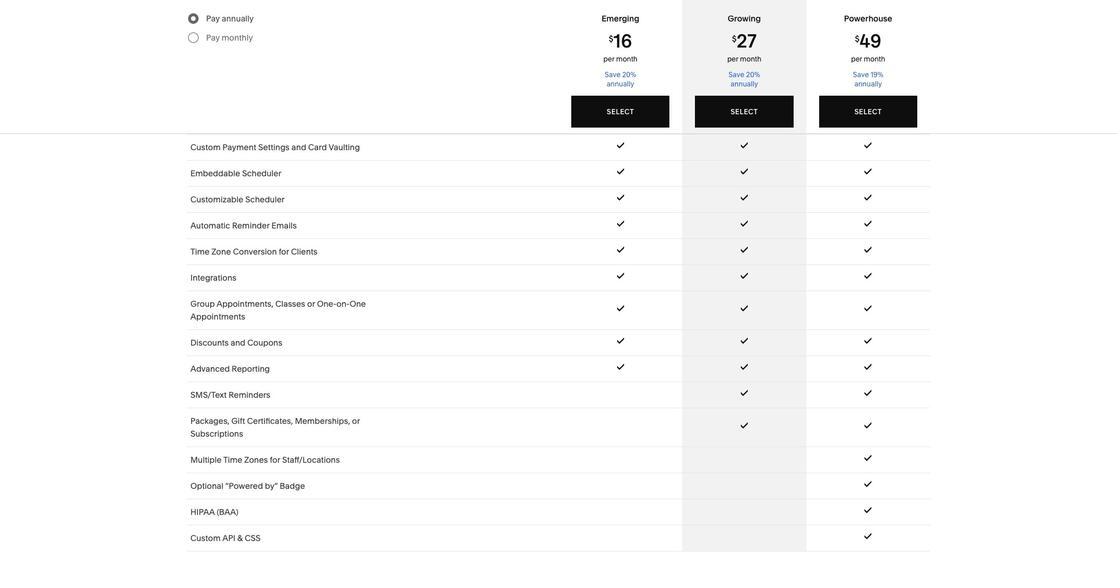 Task type: locate. For each thing, give the bounding box(es) containing it.
reporting
[[232, 364, 270, 375]]

save inside save 19% annually
[[853, 70, 869, 79]]

time
[[190, 247, 210, 257], [223, 455, 242, 466]]

gift
[[231, 416, 245, 427]]

0 horizontal spatial 20%
[[622, 70, 636, 79]]

per inside the $ 16 per month
[[604, 55, 615, 63]]

0 horizontal spatial month
[[616, 55, 638, 63]]

0 horizontal spatial or
[[307, 299, 315, 310]]

1 horizontal spatial 20%
[[746, 70, 760, 79]]

appointments
[[190, 312, 245, 322]]

0 horizontal spatial $
[[609, 33, 614, 44]]

1 horizontal spatial per
[[728, 55, 739, 63]]

2 save from the left
[[729, 70, 745, 79]]

3 save from the left
[[853, 70, 869, 79]]

1 select button from the left
[[571, 96, 670, 128]]

2 horizontal spatial save
[[853, 70, 869, 79]]

pay left the monthly
[[206, 33, 220, 43]]

3 select button from the left
[[819, 96, 918, 128]]

1 pay from the top
[[206, 13, 220, 24]]

annually up the monthly
[[222, 13, 254, 24]]

annually down 19%
[[855, 80, 882, 88]]

scheduler up reminder
[[245, 195, 285, 205]]

0 vertical spatial for
[[279, 247, 289, 257]]

save 20% annually down $ 27 per month
[[729, 70, 760, 88]]

select down 7-36
[[855, 107, 882, 116]]

select down 1
[[607, 107, 634, 116]]

select button
[[571, 96, 670, 128], [695, 96, 794, 128], [819, 96, 918, 128]]

$ inside the $ 16 per month
[[609, 33, 614, 44]]

month up 19%
[[864, 55, 886, 63]]

discounts and coupons
[[190, 338, 282, 348]]

$
[[609, 33, 614, 44], [732, 33, 737, 44], [855, 33, 860, 44]]

for for clients
[[279, 247, 289, 257]]

1 vertical spatial pay
[[206, 33, 220, 43]]

20% up 6
[[746, 70, 760, 79]]

0 vertical spatial time
[[190, 247, 210, 257]]

save up 1
[[605, 70, 621, 79]]

time left zone
[[190, 247, 210, 257]]

3 select from the left
[[855, 107, 882, 116]]

reminder
[[232, 221, 270, 231]]

1 select from the left
[[607, 107, 634, 116]]

pay annually
[[206, 13, 254, 24]]

3 month from the left
[[864, 55, 886, 63]]

monthly
[[222, 33, 253, 43]]

memberships,
[[295, 416, 350, 427]]

scheduler for embeddable scheduler
[[242, 168, 281, 179]]

month inside $ 49 per month
[[864, 55, 886, 63]]

$ inside $ 49 per month
[[855, 33, 860, 44]]

0 vertical spatial custom
[[190, 142, 221, 153]]

month for 49
[[864, 55, 886, 63]]

per down "49"
[[851, 55, 862, 63]]

0 horizontal spatial select
[[607, 107, 634, 116]]

or right memberships,
[[352, 416, 360, 427]]

save for 27
[[729, 70, 745, 79]]

2 save 20% annually from the left
[[729, 70, 760, 88]]

2 horizontal spatial per
[[851, 55, 862, 63]]

on-
[[337, 299, 350, 310]]

per for 27
[[728, 55, 739, 63]]

css
[[245, 534, 261, 544]]

1 20% from the left
[[622, 70, 636, 79]]

$ down emerging on the right top of the page
[[609, 33, 614, 44]]

0 vertical spatial pay
[[206, 13, 220, 24]]

per down 16
[[604, 55, 615, 63]]

1 horizontal spatial select
[[731, 107, 758, 116]]

0 horizontal spatial time
[[190, 247, 210, 257]]

1
[[619, 84, 622, 94]]

1 horizontal spatial save
[[729, 70, 745, 79]]

for
[[279, 247, 289, 257], [270, 455, 280, 466]]

2 per from the left
[[728, 55, 739, 63]]

1 month from the left
[[616, 55, 638, 63]]

sms/text reminders
[[190, 390, 271, 401]]

0 horizontal spatial per
[[604, 55, 615, 63]]

optional "powered by" badge
[[190, 481, 305, 492]]

automatic reminder emails
[[190, 221, 297, 231]]

49
[[860, 30, 882, 52]]

7-
[[860, 84, 867, 94]]

1 custom from the top
[[190, 142, 221, 153]]

select button down 1
[[571, 96, 670, 128]]

select button down "2-6"
[[695, 96, 794, 128]]

$ 27 per month
[[728, 30, 762, 63]]

2 $ from the left
[[732, 33, 737, 44]]

custom for custom api & css
[[190, 534, 221, 544]]

or
[[307, 299, 315, 310], [352, 416, 360, 427]]

save 20% annually down the $ 16 per month
[[605, 70, 636, 88]]

20% for 16
[[622, 70, 636, 79]]

1 vertical spatial or
[[352, 416, 360, 427]]

select button for 27
[[695, 96, 794, 128]]

save 19% annually
[[853, 70, 884, 88]]

annually down $ 27 per month
[[731, 80, 758, 88]]

certificates,
[[247, 416, 293, 427]]

one
[[350, 299, 366, 310]]

0 horizontal spatial select button
[[571, 96, 670, 128]]

$ inside $ 27 per month
[[732, 33, 737, 44]]

0 vertical spatial scheduler
[[242, 168, 281, 179]]

custom api & css
[[190, 534, 261, 544]]

month inside $ 27 per month
[[740, 55, 762, 63]]

select down "2-6"
[[731, 107, 758, 116]]

1 horizontal spatial select button
[[695, 96, 794, 128]]

1 vertical spatial time
[[223, 455, 242, 466]]

2 horizontal spatial select button
[[819, 96, 918, 128]]

embeddable
[[190, 168, 240, 179]]

month down 27
[[740, 55, 762, 63]]

3 per from the left
[[851, 55, 862, 63]]

2 20% from the left
[[746, 70, 760, 79]]

1 horizontal spatial or
[[352, 416, 360, 427]]

save 20% annually for 27
[[729, 70, 760, 88]]

$ 49 per month
[[851, 30, 886, 63]]

api
[[222, 534, 236, 544]]

automatic
[[190, 221, 230, 231]]

coupons
[[247, 338, 282, 348]]

scheduler
[[242, 168, 281, 179], [245, 195, 285, 205]]

1 vertical spatial for
[[270, 455, 280, 466]]

1 save from the left
[[605, 70, 621, 79]]

(baa)
[[217, 508, 238, 518]]

2 horizontal spatial select
[[855, 107, 882, 116]]

or left one-
[[307, 299, 315, 310]]

group appointments, classes or one-on-one appointments
[[190, 299, 366, 322]]

month down 16
[[616, 55, 638, 63]]

per
[[604, 55, 615, 63], [728, 55, 739, 63], [851, 55, 862, 63]]

2 select button from the left
[[695, 96, 794, 128]]

1 horizontal spatial and
[[292, 142, 306, 153]]

for right zones
[[270, 455, 280, 466]]

0 vertical spatial or
[[307, 299, 315, 310]]

20% down the $ 16 per month
[[622, 70, 636, 79]]

1 vertical spatial and
[[231, 338, 245, 348]]

custom
[[190, 142, 221, 153], [190, 534, 221, 544]]

time left zones
[[223, 455, 242, 466]]

custom for custom payment settings and card vaulting
[[190, 142, 221, 153]]

per down 27
[[728, 55, 739, 63]]

and left card
[[292, 142, 306, 153]]

customizable
[[190, 195, 243, 205]]

save 20% annually
[[605, 70, 636, 88], [729, 70, 760, 88]]

pay up pay monthly
[[206, 13, 220, 24]]

0 horizontal spatial save 20% annually
[[605, 70, 636, 88]]

1 per from the left
[[604, 55, 615, 63]]

2 select from the left
[[731, 107, 758, 116]]

custom up embeddable
[[190, 142, 221, 153]]

1 horizontal spatial save 20% annually
[[729, 70, 760, 88]]

annually for 16
[[607, 80, 634, 88]]

and left coupons
[[231, 338, 245, 348]]

integrations
[[190, 273, 237, 283]]

month inside the $ 16 per month
[[616, 55, 638, 63]]

annually inside save 19% annually
[[855, 80, 882, 88]]

select button for 16
[[571, 96, 670, 128]]

vaulting
[[329, 142, 360, 153]]

1 vertical spatial scheduler
[[245, 195, 285, 205]]

pay
[[206, 13, 220, 24], [206, 33, 220, 43]]

0 vertical spatial and
[[292, 142, 306, 153]]

1 horizontal spatial month
[[740, 55, 762, 63]]

save up 2-
[[729, 70, 745, 79]]

staff/locations
[[282, 455, 340, 466]]

annually
[[222, 13, 254, 24], [607, 80, 634, 88], [731, 80, 758, 88], [855, 80, 882, 88]]

and
[[292, 142, 306, 153], [231, 338, 245, 348]]

settings
[[258, 142, 290, 153]]

2 custom from the top
[[190, 534, 221, 544]]

save up 7-
[[853, 70, 869, 79]]

1 save 20% annually from the left
[[605, 70, 636, 88]]

save
[[605, 70, 621, 79], [729, 70, 745, 79], [853, 70, 869, 79]]

20% for 27
[[746, 70, 760, 79]]

1 horizontal spatial time
[[223, 455, 242, 466]]

for left clients
[[279, 247, 289, 257]]

select
[[607, 107, 634, 116], [731, 107, 758, 116], [855, 107, 882, 116]]

0 horizontal spatial save
[[605, 70, 621, 79]]

1 horizontal spatial $
[[732, 33, 737, 44]]

customizable scheduler
[[190, 195, 285, 205]]

$ down powerhouse at the right top of page
[[855, 33, 860, 44]]

month
[[616, 55, 638, 63], [740, 55, 762, 63], [864, 55, 886, 63]]

select button down 7-36
[[819, 96, 918, 128]]

custom left api
[[190, 534, 221, 544]]

scheduler down the settings
[[242, 168, 281, 179]]

hipaa
[[190, 508, 215, 518]]

zone
[[212, 247, 231, 257]]

2 pay from the top
[[206, 33, 220, 43]]

annually down the $ 16 per month
[[607, 80, 634, 88]]

20%
[[622, 70, 636, 79], [746, 70, 760, 79]]

3 $ from the left
[[855, 33, 860, 44]]

1 vertical spatial custom
[[190, 534, 221, 544]]

2 horizontal spatial $
[[855, 33, 860, 44]]

badge
[[280, 481, 305, 492]]

sms/text
[[190, 390, 227, 401]]

$ down 'growing'
[[732, 33, 737, 44]]

2 horizontal spatial month
[[864, 55, 886, 63]]

custom payment settings and card vaulting
[[190, 142, 360, 153]]

per inside $ 27 per month
[[728, 55, 739, 63]]

2 month from the left
[[740, 55, 762, 63]]

1 $ from the left
[[609, 33, 614, 44]]

per inside $ 49 per month
[[851, 55, 862, 63]]



Task type: describe. For each thing, give the bounding box(es) containing it.
hipaa (baa)
[[190, 508, 238, 518]]

group
[[190, 299, 215, 310]]

$ for 16
[[609, 33, 614, 44]]

$ 16 per month
[[604, 30, 638, 63]]

per for 49
[[851, 55, 862, 63]]

pay monthly
[[206, 33, 253, 43]]

pay for pay monthly
[[206, 33, 220, 43]]

16
[[614, 30, 632, 52]]

powerhouse
[[844, 13, 893, 24]]

2-6
[[738, 84, 751, 94]]

annually for 27
[[731, 80, 758, 88]]

multiple time zones for staff/locations
[[190, 455, 340, 466]]

save for 49
[[853, 70, 869, 79]]

zones
[[244, 455, 268, 466]]

emerging
[[602, 13, 640, 24]]

advanced reporting
[[190, 364, 270, 375]]

or inside packages, gift certificates, memberships, or subscriptions
[[352, 416, 360, 427]]

2-
[[738, 84, 746, 94]]

27
[[737, 30, 757, 52]]

month for 16
[[616, 55, 638, 63]]

select for 16
[[607, 107, 634, 116]]

select for 49
[[855, 107, 882, 116]]

time zone conversion for clients
[[190, 247, 318, 257]]

$ for 49
[[855, 33, 860, 44]]

one-
[[317, 299, 337, 310]]

multiple
[[190, 455, 222, 466]]

appointments,
[[217, 299, 273, 310]]

reminders
[[229, 390, 271, 401]]

or inside group appointments, classes or one-on-one appointments
[[307, 299, 315, 310]]

36
[[867, 84, 877, 94]]

7-36
[[860, 84, 877, 94]]

per for 16
[[604, 55, 615, 63]]

clients
[[291, 247, 318, 257]]

packages, gift certificates, memberships, or subscriptions
[[190, 416, 360, 440]]

save for 16
[[605, 70, 621, 79]]

pay for pay annually
[[206, 13, 220, 24]]

&
[[237, 534, 243, 544]]

advanced
[[190, 364, 230, 375]]

packages,
[[190, 416, 230, 427]]

select for 27
[[731, 107, 758, 116]]

19%
[[871, 70, 884, 79]]

card
[[308, 142, 327, 153]]

emails
[[272, 221, 297, 231]]

subscriptions
[[190, 429, 243, 440]]

"powered
[[225, 481, 263, 492]]

growing
[[728, 13, 761, 24]]

for for staff/locations
[[270, 455, 280, 466]]

select button for 49
[[819, 96, 918, 128]]

conversion
[[233, 247, 277, 257]]

0 horizontal spatial and
[[231, 338, 245, 348]]

month for 27
[[740, 55, 762, 63]]

classes
[[275, 299, 305, 310]]

scheduler for customizable scheduler
[[245, 195, 285, 205]]

annually for 49
[[855, 80, 882, 88]]

discounts
[[190, 338, 229, 348]]

by"
[[265, 481, 278, 492]]

payment
[[223, 142, 256, 153]]

$ for 27
[[732, 33, 737, 44]]

embeddable scheduler
[[190, 168, 281, 179]]

save 20% annually for 16
[[605, 70, 636, 88]]

6
[[746, 84, 751, 94]]

optional
[[190, 481, 223, 492]]



Task type: vqa. For each thing, say whether or not it's contained in the screenshot.
let non-admins purchase assets
no



